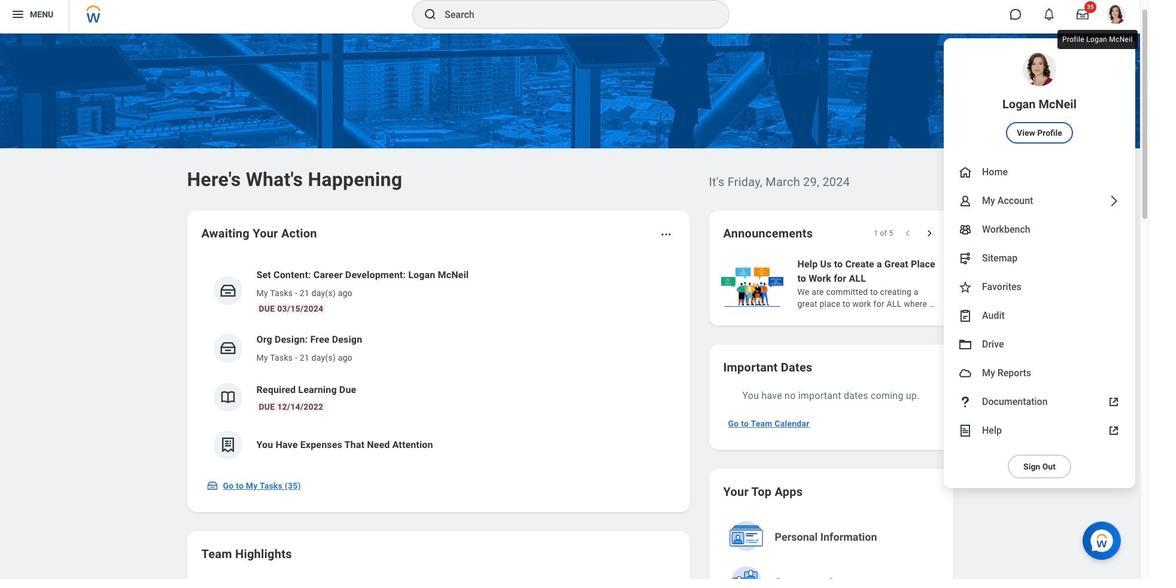 Task type: describe. For each thing, give the bounding box(es) containing it.
star image
[[958, 280, 973, 295]]

2 menu item from the top
[[944, 158, 1136, 187]]

6 menu item from the top
[[944, 273, 1136, 302]]

folder open image
[[958, 338, 973, 352]]

question image
[[958, 395, 973, 409]]

dashboard expenses image
[[219, 436, 237, 454]]

1 vertical spatial inbox image
[[206, 480, 218, 492]]

ext link image
[[1107, 424, 1121, 438]]

1 menu item from the top
[[944, 38, 1136, 158]]

user image
[[958, 194, 973, 208]]

search image
[[423, 7, 438, 22]]

justify image
[[11, 7, 25, 22]]

chevron left small image
[[902, 227, 914, 239]]

paste image
[[958, 309, 973, 323]]

avatar image
[[958, 366, 973, 381]]

3 menu item from the top
[[944, 187, 1136, 215]]

chevron right image
[[1107, 194, 1121, 208]]

chevron right small image
[[923, 227, 935, 239]]

0 horizontal spatial list
[[201, 259, 676, 469]]

0 vertical spatial inbox image
[[219, 339, 237, 357]]

Search Workday  search field
[[445, 1, 705, 28]]

7 menu item from the top
[[944, 302, 1136, 330]]

contact card matrix manager image
[[958, 223, 973, 237]]

document image
[[958, 424, 973, 438]]

1 horizontal spatial list
[[719, 256, 1149, 311]]

book open image
[[219, 388, 237, 406]]

home image
[[958, 165, 973, 180]]



Task type: locate. For each thing, give the bounding box(es) containing it.
menu item
[[944, 38, 1136, 158], [944, 158, 1136, 187], [944, 187, 1136, 215], [944, 215, 1136, 244], [944, 244, 1136, 273], [944, 273, 1136, 302], [944, 302, 1136, 330], [944, 330, 1136, 359], [944, 359, 1136, 388], [944, 388, 1136, 417], [944, 417, 1136, 445]]

ext link image
[[1107, 395, 1121, 409]]

list
[[719, 256, 1149, 311], [201, 259, 676, 469]]

4 menu item from the top
[[944, 215, 1136, 244]]

logan mcneil image
[[1107, 5, 1126, 24]]

1 horizontal spatial inbox image
[[219, 339, 237, 357]]

9 menu item from the top
[[944, 359, 1136, 388]]

0 horizontal spatial inbox image
[[206, 480, 218, 492]]

10 menu item from the top
[[944, 388, 1136, 417]]

inbox image
[[219, 282, 237, 300]]

main content
[[0, 34, 1149, 579]]

status
[[874, 229, 893, 238]]

inbox image
[[219, 339, 237, 357], [206, 480, 218, 492]]

8 menu item from the top
[[944, 330, 1136, 359]]

tooltip
[[1055, 28, 1140, 51]]

inbox large image
[[1077, 8, 1089, 20]]

5 menu item from the top
[[944, 244, 1136, 273]]

endpoints image
[[958, 251, 973, 266]]

banner
[[0, 0, 1140, 488]]

notifications large image
[[1043, 8, 1055, 20]]

related actions image
[[660, 229, 672, 241]]

11 menu item from the top
[[944, 417, 1136, 445]]

menu
[[944, 38, 1136, 488]]



Task type: vqa. For each thing, say whether or not it's contained in the screenshot.
3rd row from the bottom of the page
no



